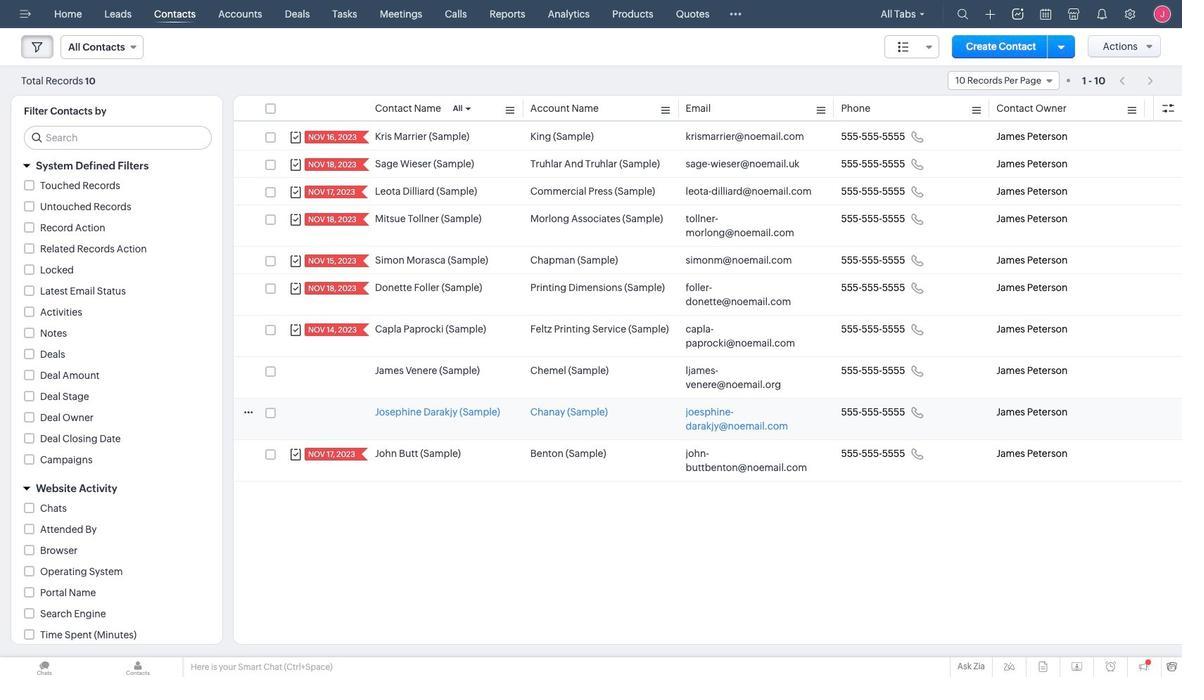 Task type: locate. For each thing, give the bounding box(es) containing it.
marketplace image
[[1069, 8, 1080, 20]]

search image
[[958, 8, 969, 20]]



Task type: vqa. For each thing, say whether or not it's contained in the screenshot.
"Sales Motivator" ICON
yes



Task type: describe. For each thing, give the bounding box(es) containing it.
quick actions image
[[986, 9, 996, 20]]

configure settings image
[[1125, 8, 1136, 20]]

sales motivator image
[[1013, 8, 1024, 20]]

chats image
[[0, 658, 89, 678]]

calendar image
[[1041, 8, 1052, 20]]

notifications image
[[1097, 8, 1108, 20]]

contacts image
[[94, 658, 182, 678]]



